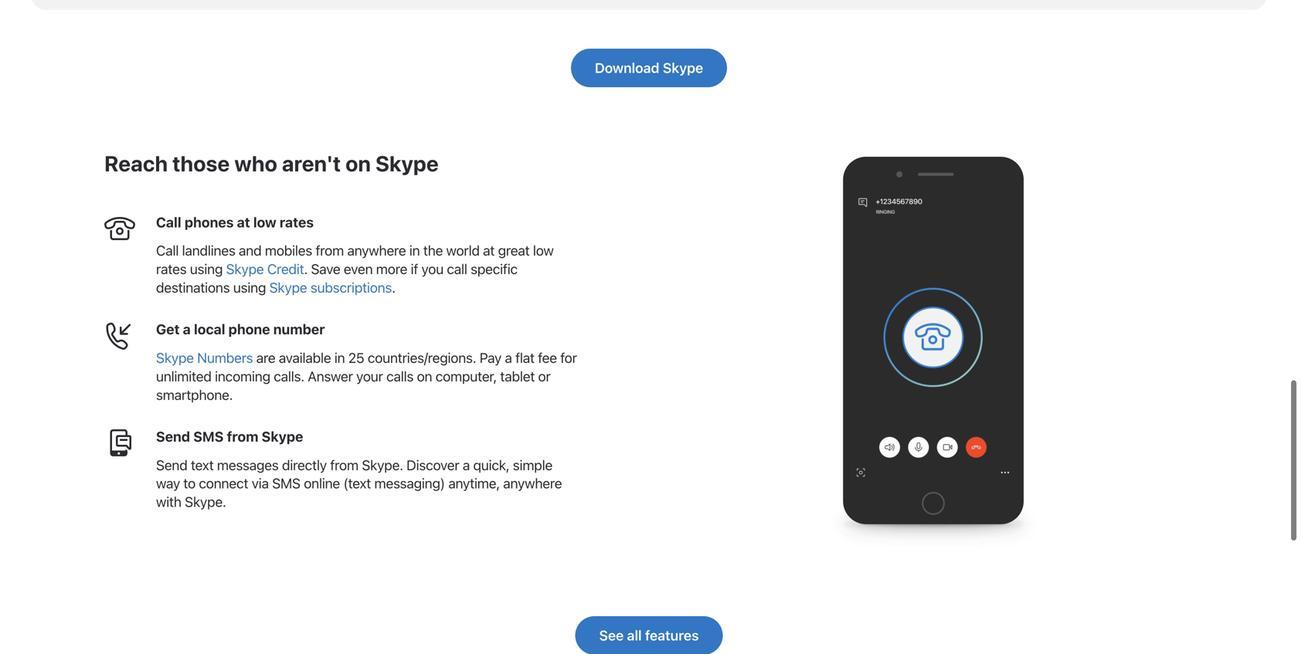Task type: vqa. For each thing, say whether or not it's contained in the screenshot.
on inside the the 'are available in 25 countries/regions. Pay a flat fee for unlimited incoming calls. Answer your calls on computer, tablet or smartphone.'
yes



Task type: locate. For each thing, give the bounding box(es) containing it.
a right get
[[183, 321, 191, 338]]

1 send from the top
[[156, 429, 190, 445]]

call
[[447, 261, 468, 278]]

call left phones on the top of the page
[[156, 214, 181, 231]]

you
[[422, 261, 444, 278]]

using down skype credit
[[233, 280, 266, 296]]

sms down directly
[[272, 476, 301, 492]]

sms
[[193, 429, 224, 445], [272, 476, 301, 492]]

who
[[234, 151, 278, 176]]

online
[[304, 476, 340, 492]]

skype numbers link
[[156, 350, 253, 366]]

1 horizontal spatial .
[[392, 280, 396, 296]]

1 vertical spatial anywhere
[[504, 476, 562, 492]]

those
[[173, 151, 230, 176]]

from up save on the top left
[[316, 243, 344, 259]]

send inside send text messages directly from skype. discover a quick, simple way to connect via sms online (text messaging) anytime, anywhere with skype.
[[156, 457, 188, 474]]

0 horizontal spatial sms
[[193, 429, 224, 445]]

skype subscriptions link
[[270, 280, 392, 296]]

pay
[[480, 350, 502, 366]]

send down smartphone.
[[156, 429, 190, 445]]

1 vertical spatial on
[[417, 368, 432, 385]]

on down countries/regions.
[[417, 368, 432, 385]]

1 horizontal spatial skype.
[[362, 457, 403, 474]]

skype.
[[362, 457, 403, 474], [185, 494, 226, 511]]

fee
[[538, 350, 557, 366]]

in
[[410, 243, 420, 259], [335, 350, 345, 366]]

0 vertical spatial .
[[304, 261, 308, 278]]

1 vertical spatial using
[[233, 280, 266, 296]]

anywhere down simple on the bottom of the page
[[504, 476, 562, 492]]

in left 25 in the bottom left of the page
[[335, 350, 345, 366]]

are
[[257, 350, 276, 366]]

0 horizontal spatial skype.
[[185, 494, 226, 511]]

1 horizontal spatial at
[[483, 243, 495, 259]]

calls
[[387, 368, 414, 385]]

skype
[[663, 59, 704, 76], [376, 151, 439, 176], [226, 261, 264, 278], [270, 280, 307, 296], [156, 350, 194, 366], [262, 429, 303, 445]]

1 vertical spatial call
[[156, 243, 179, 259]]

rates up destinations
[[156, 261, 187, 278]]

get
[[156, 321, 180, 338]]

unlimited
[[156, 368, 212, 385]]

0 horizontal spatial using
[[190, 261, 223, 278]]

2 horizontal spatial a
[[505, 350, 512, 366]]

0 horizontal spatial anywhere
[[347, 243, 406, 259]]

see all features
[[600, 628, 699, 644]]

anywhere inside send text messages directly from skype. discover a quick, simple way to connect via sms online (text messaging) anytime, anywhere with skype.
[[504, 476, 562, 492]]

low up and
[[253, 214, 277, 231]]

anywhere up more
[[347, 243, 406, 259]]

0 vertical spatial skype.
[[362, 457, 403, 474]]

smartphone.
[[156, 387, 233, 404]]

at inside call landlines and mobiles from anywhere in the world at great low rates using
[[483, 243, 495, 259]]

0 vertical spatial from
[[316, 243, 344, 259]]

0 vertical spatial anywhere
[[347, 243, 406, 259]]

all
[[627, 628, 642, 644]]

via
[[252, 476, 269, 492]]

1 vertical spatial in
[[335, 350, 345, 366]]

1 vertical spatial send
[[156, 457, 188, 474]]

in left the
[[410, 243, 420, 259]]

save
[[311, 261, 341, 278]]

on
[[346, 151, 371, 176], [417, 368, 432, 385]]

1 horizontal spatial anywhere
[[504, 476, 562, 492]]

0 vertical spatial send
[[156, 429, 190, 445]]

at up and
[[237, 214, 250, 231]]


[[104, 321, 135, 352]]

anywhere
[[347, 243, 406, 259], [504, 476, 562, 492]]

.
[[304, 261, 308, 278], [392, 280, 396, 296]]

0 vertical spatial using
[[190, 261, 223, 278]]

2 call from the top
[[156, 243, 179, 259]]

from up (text
[[330, 457, 359, 474]]

. down more
[[392, 280, 396, 296]]

from inside send text messages directly from skype. discover a quick, simple way to connect via sms online (text messaging) anytime, anywhere with skype.
[[330, 457, 359, 474]]

call inside call landlines and mobiles from anywhere in the world at great low rates using
[[156, 243, 179, 259]]

send up 'way'
[[156, 457, 188, 474]]

. left save on the top left
[[304, 261, 308, 278]]

answer
[[308, 368, 353, 385]]

0 vertical spatial low
[[253, 214, 277, 231]]

from for 
[[330, 457, 359, 474]]


[[104, 213, 135, 244]]

download
[[595, 59, 660, 76]]

0 vertical spatial a
[[183, 321, 191, 338]]

even
[[344, 261, 373, 278]]

1 vertical spatial sms
[[272, 476, 301, 492]]

0 horizontal spatial on
[[346, 151, 371, 176]]

skype credit
[[226, 261, 304, 278]]

a
[[183, 321, 191, 338], [505, 350, 512, 366], [463, 457, 470, 474]]

1 vertical spatial from
[[227, 429, 259, 445]]

using inside . save even more if you call specific destinations using
[[233, 280, 266, 296]]

. save even more if you call specific destinations using
[[156, 261, 518, 296]]

0 vertical spatial call
[[156, 214, 181, 231]]

skype subscriptions .
[[270, 280, 396, 296]]

skype. down to
[[185, 494, 226, 511]]

using inside call landlines and mobiles from anywhere in the world at great low rates using
[[190, 261, 223, 278]]

number
[[273, 321, 325, 338]]

0 vertical spatial rates
[[280, 214, 314, 231]]

way
[[156, 476, 180, 492]]

using down landlines
[[190, 261, 223, 278]]

reach those who aren't on skype
[[104, 151, 439, 176]]

quick,
[[474, 457, 510, 474]]

from inside call landlines and mobiles from anywhere in the world at great low rates using
[[316, 243, 344, 259]]

2 send from the top
[[156, 457, 188, 474]]

destinations
[[156, 280, 230, 296]]

available
[[279, 350, 331, 366]]

on right the aren't
[[346, 151, 371, 176]]

from up the messages
[[227, 429, 259, 445]]

2 vertical spatial from
[[330, 457, 359, 474]]

landlines
[[182, 243, 236, 259]]

1 horizontal spatial a
[[463, 457, 470, 474]]

0 horizontal spatial .
[[304, 261, 308, 278]]

a up the anytime, in the bottom of the page
[[463, 457, 470, 474]]

call phones at low rates
[[156, 214, 314, 231]]

skype. up (text
[[362, 457, 403, 474]]

to
[[184, 476, 196, 492]]

call for call landlines and mobiles from anywhere in the world at great low rates using
[[156, 243, 179, 259]]

download skype link
[[571, 49, 728, 87]]

from for 
[[316, 243, 344, 259]]

send for send text messages directly from skype. discover a quick, simple way to connect via sms online (text messaging) anytime, anywhere with skype.
[[156, 457, 188, 474]]

skype credit link
[[226, 261, 304, 278]]

. inside . save even more if you call specific destinations using
[[304, 261, 308, 278]]

send
[[156, 429, 190, 445], [156, 457, 188, 474]]

sms up text
[[193, 429, 224, 445]]

0 vertical spatial in
[[410, 243, 420, 259]]

1 horizontal spatial on
[[417, 368, 432, 385]]

anytime,
[[449, 476, 500, 492]]

1 horizontal spatial sms
[[272, 476, 301, 492]]

1 horizontal spatial using
[[233, 280, 266, 296]]

send for send sms from skype
[[156, 429, 190, 445]]

1 vertical spatial at
[[483, 243, 495, 259]]

0 horizontal spatial a
[[183, 321, 191, 338]]

call left landlines
[[156, 243, 179, 259]]

0 horizontal spatial low
[[253, 214, 277, 231]]

the
[[424, 243, 443, 259]]

from
[[316, 243, 344, 259], [227, 429, 259, 445], [330, 457, 359, 474]]

1 call from the top
[[156, 214, 181, 231]]

low right great
[[533, 243, 554, 259]]

1 vertical spatial skype.
[[185, 494, 226, 511]]

low
[[253, 214, 277, 231], [533, 243, 554, 259]]

1 vertical spatial .
[[392, 280, 396, 296]]

rates up the mobiles
[[280, 214, 314, 231]]

rates
[[280, 214, 314, 231], [156, 261, 187, 278]]

1 vertical spatial low
[[533, 243, 554, 259]]

at
[[237, 214, 250, 231], [483, 243, 495, 259]]

using
[[190, 261, 223, 278], [233, 280, 266, 296]]

1 vertical spatial rates
[[156, 261, 187, 278]]

at up specific
[[483, 243, 495, 259]]

aren't
[[282, 151, 341, 176]]

your
[[356, 368, 383, 385]]

call for call phones at low rates
[[156, 214, 181, 231]]

2 vertical spatial a
[[463, 457, 470, 474]]

1 vertical spatial a
[[505, 350, 512, 366]]

call
[[156, 214, 181, 231], [156, 243, 179, 259]]

a left flat
[[505, 350, 512, 366]]

0 vertical spatial sms
[[193, 429, 224, 445]]

0 horizontal spatial rates
[[156, 261, 187, 278]]

0 horizontal spatial in
[[335, 350, 345, 366]]

1 horizontal spatial in
[[410, 243, 420, 259]]

0 horizontal spatial at
[[237, 214, 250, 231]]

see all features link
[[576, 617, 723, 655]]

1 horizontal spatial low
[[533, 243, 554, 259]]



Task type: describe. For each thing, give the bounding box(es) containing it.
mobiles
[[265, 243, 312, 259]]

1 horizontal spatial rates
[[280, 214, 314, 231]]

credit
[[267, 261, 304, 278]]

phones
[[185, 214, 234, 231]]

world
[[447, 243, 480, 259]]

flat
[[516, 350, 535, 366]]

call landlines and mobiles from anywhere in the world at great low rates using
[[156, 243, 554, 278]]

skype numbers
[[156, 350, 253, 366]]

0 vertical spatial at
[[237, 214, 250, 231]]

great
[[498, 243, 530, 259]]

features
[[645, 628, 699, 644]]

connect
[[199, 476, 248, 492]]

messages
[[217, 457, 279, 474]]

computer,
[[436, 368, 497, 385]]

25
[[349, 350, 365, 366]]

0 vertical spatial on
[[346, 151, 371, 176]]

more
[[376, 261, 408, 278]]


[[104, 428, 135, 459]]

anywhere inside call landlines and mobiles from anywhere in the world at great low rates using
[[347, 243, 406, 259]]

phone
[[229, 321, 270, 338]]

and
[[239, 243, 262, 259]]

or
[[539, 368, 551, 385]]

rates inside call landlines and mobiles from anywhere in the world at great low rates using
[[156, 261, 187, 278]]

incoming
[[215, 368, 270, 385]]

download skype
[[595, 59, 704, 76]]

local
[[194, 321, 225, 338]]

(text
[[344, 476, 371, 492]]

in inside are available in 25 countries/regions. pay a flat fee for unlimited incoming calls. answer your calls on computer, tablet or smartphone.
[[335, 350, 345, 366]]

get a local phone number
[[156, 321, 325, 338]]

a inside send text messages directly from skype. discover a quick, simple way to connect via sms online (text messaging) anytime, anywhere with skype.
[[463, 457, 470, 474]]

tablet
[[501, 368, 535, 385]]

reach
[[104, 151, 168, 176]]

see
[[600, 628, 624, 644]]

with
[[156, 494, 182, 511]]

sms inside send text messages directly from skype. discover a quick, simple way to connect via sms online (text messaging) anytime, anywhere with skype.
[[272, 476, 301, 492]]

if
[[411, 261, 418, 278]]

are available in 25 countries/regions. pay a flat fee for unlimited incoming calls. answer your calls on computer, tablet or smartphone.
[[156, 350, 577, 404]]

send sms from skype
[[156, 429, 303, 445]]

text
[[191, 457, 214, 474]]

discover
[[407, 457, 460, 474]]

for
[[561, 350, 577, 366]]

specific
[[471, 261, 518, 278]]

calls.
[[274, 368, 305, 385]]

send text messages directly from skype. discover a quick, simple way to connect via sms online (text messaging) anytime, anywhere with skype.
[[156, 457, 562, 511]]

countries/regions.
[[368, 350, 477, 366]]

directly
[[282, 457, 327, 474]]

simple
[[513, 457, 553, 474]]

a inside are available in 25 countries/regions. pay a flat fee for unlimited incoming calls. answer your calls on computer, tablet or smartphone.
[[505, 350, 512, 366]]

low inside call landlines and mobiles from anywhere in the world at great low rates using
[[533, 243, 554, 259]]

on inside are available in 25 countries/regions. pay a flat fee for unlimited incoming calls. answer your calls on computer, tablet or smartphone.
[[417, 368, 432, 385]]

numbers
[[197, 350, 253, 366]]

in inside call landlines and mobiles from anywhere in the world at great low rates using
[[410, 243, 420, 259]]

messaging)
[[375, 476, 445, 492]]

subscriptions
[[311, 280, 392, 296]]



